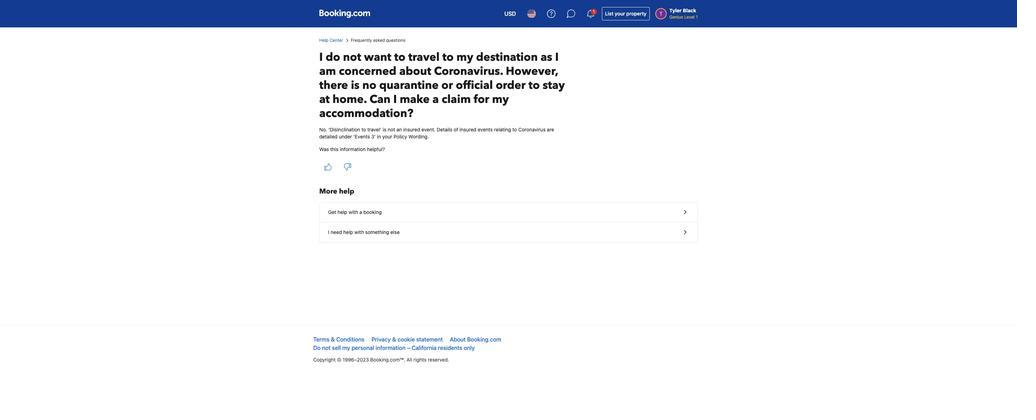 Task type: vqa. For each thing, say whether or not it's contained in the screenshot.
Language?
no



Task type: describe. For each thing, give the bounding box(es) containing it.
concerned
[[339, 64, 397, 79]]

conditions
[[336, 337, 365, 343]]

a inside "button"
[[360, 209, 362, 215]]

1 horizontal spatial your
[[615, 11, 625, 17]]

& for privacy
[[392, 337, 396, 343]]

tyler black genius level 1
[[670, 7, 698, 20]]

all
[[407, 357, 412, 363]]

or
[[442, 78, 453, 93]]

1 inside button
[[593, 9, 595, 14]]

center
[[330, 38, 343, 43]]

my inside about booking.com do not sell my personal information – california residents only
[[342, 345, 350, 352]]

wording.
[[409, 134, 429, 140]]

order
[[496, 78, 526, 93]]

get
[[328, 209, 336, 215]]

help
[[319, 38, 329, 43]]

1 horizontal spatial my
[[457, 50, 473, 65]]

reserved.
[[428, 357, 449, 363]]

1 inside tyler black genius level 1
[[696, 14, 698, 20]]

to right travel on the top left of page
[[443, 50, 454, 65]]

help center
[[319, 38, 343, 43]]

statement
[[416, 337, 443, 343]]

list your property link
[[602, 7, 650, 20]]

& for terms
[[331, 337, 335, 343]]

california
[[412, 345, 437, 352]]

about
[[399, 64, 431, 79]]

2 insured from the left
[[460, 127, 477, 133]]

for
[[474, 92, 489, 107]]

is inside no. 'disinclination to travel' is not an insured event. details of insured events relating to coronavirus are detailed under 'events 3' in your policy wording.
[[383, 127, 387, 133]]

privacy & cookie statement link
[[372, 337, 443, 343]]

at
[[319, 92, 330, 107]]

in
[[377, 134, 381, 140]]

i right as
[[555, 50, 559, 65]]

not inside i do not want to travel to my destination as i am concerned about coronavirus. however, there is no quarantine or official order to stay at home. can i make a claim for my accommodation?
[[343, 50, 361, 65]]

more help
[[319, 187, 354, 196]]

need
[[331, 229, 342, 235]]

copyright © 1996–2023 booking.com™. all rights reserved.
[[313, 357, 449, 363]]

claim
[[442, 92, 471, 107]]

3'
[[371, 134, 376, 140]]

however,
[[506, 64, 558, 79]]

'events
[[353, 134, 370, 140]]

sell
[[332, 345, 341, 352]]

1 button
[[582, 5, 599, 22]]

1 insured from the left
[[403, 127, 420, 133]]

your inside no. 'disinclination to travel' is not an insured event. details of insured events relating to coronavirus are detailed under 'events 3' in your policy wording.
[[382, 134, 392, 140]]

a inside i do not want to travel to my destination as i am concerned about coronavirus. however, there is no quarantine or official order to stay at home. can i make a claim for my accommodation?
[[433, 92, 439, 107]]

rights
[[414, 357, 427, 363]]

terms
[[313, 337, 330, 343]]

information inside about booking.com do not sell my personal information – california residents only
[[376, 345, 406, 352]]

about booking.com link
[[450, 337, 501, 343]]

helpful?
[[367, 146, 385, 152]]

not inside about booking.com do not sell my personal information – california residents only
[[322, 345, 331, 352]]

do
[[326, 50, 340, 65]]

i inside button
[[328, 229, 329, 235]]

stay
[[543, 78, 565, 93]]

home.
[[333, 92, 367, 107]]

help center button
[[319, 37, 343, 44]]

booking
[[364, 209, 382, 215]]

black
[[683, 7, 697, 13]]

terms & conditions link
[[313, 337, 365, 343]]

something
[[365, 229, 389, 235]]

cookie
[[398, 337, 415, 343]]

no. 'disinclination to travel' is not an insured event. details of insured events relating to coronavirus are detailed under 'events 3' in your policy wording.
[[319, 127, 554, 140]]

property
[[627, 11, 647, 17]]

of
[[454, 127, 458, 133]]

about booking.com do not sell my personal information – california residents only
[[313, 337, 501, 352]]

booking.com online hotel reservations image
[[319, 10, 370, 18]]

to up 'events
[[362, 127, 366, 133]]

usd button
[[500, 5, 520, 22]]

can
[[370, 92, 391, 107]]

help for more
[[339, 187, 354, 196]]

coronavirus
[[519, 127, 546, 133]]

about
[[450, 337, 466, 343]]

no.
[[319, 127, 327, 133]]

want
[[364, 50, 392, 65]]

do
[[313, 345, 321, 352]]

an
[[397, 127, 402, 133]]

events
[[478, 127, 493, 133]]

was
[[319, 146, 329, 152]]

1996–2023
[[343, 357, 369, 363]]



Task type: locate. For each thing, give the bounding box(es) containing it.
genius
[[670, 14, 683, 20]]

not left an
[[388, 127, 395, 133]]

your right in
[[382, 134, 392, 140]]

privacy & cookie statement
[[372, 337, 443, 343]]

my down conditions
[[342, 345, 350, 352]]

travel
[[408, 50, 440, 65]]

0 horizontal spatial 1
[[593, 9, 595, 14]]

as
[[541, 50, 553, 65]]

1 vertical spatial not
[[388, 127, 395, 133]]

list
[[605, 11, 614, 17]]

tyler
[[670, 7, 682, 13]]

with left booking
[[349, 209, 358, 215]]

1 vertical spatial information
[[376, 345, 406, 352]]

1 vertical spatial help
[[338, 209, 347, 215]]

1 horizontal spatial a
[[433, 92, 439, 107]]

0 vertical spatial a
[[433, 92, 439, 107]]

is
[[351, 78, 360, 93], [383, 127, 387, 133]]

information up booking.com™.
[[376, 345, 406, 352]]

your right the "list"
[[615, 11, 625, 17]]

a
[[433, 92, 439, 107], [360, 209, 362, 215]]

1 left the "list"
[[593, 9, 595, 14]]

&
[[331, 337, 335, 343], [392, 337, 396, 343]]

my
[[457, 50, 473, 65], [492, 92, 509, 107], [342, 345, 350, 352]]

1 vertical spatial is
[[383, 127, 387, 133]]

with
[[349, 209, 358, 215], [355, 229, 364, 235]]

detailed
[[319, 134, 338, 140]]

2 horizontal spatial not
[[388, 127, 395, 133]]

2 horizontal spatial my
[[492, 92, 509, 107]]

0 vertical spatial my
[[457, 50, 473, 65]]

& up sell
[[331, 337, 335, 343]]

help inside "button"
[[338, 209, 347, 215]]

was this information helpful?
[[319, 146, 385, 152]]

do not sell my personal information – california residents only link
[[313, 345, 475, 352]]

not inside no. 'disinclination to travel' is not an insured event. details of insured events relating to coronavirus are detailed under 'events 3' in your policy wording.
[[388, 127, 395, 133]]

get help with a booking button
[[320, 203, 698, 223]]

insured right of
[[460, 127, 477, 133]]

0 horizontal spatial your
[[382, 134, 392, 140]]

i left need at bottom left
[[328, 229, 329, 235]]

1 horizontal spatial 1
[[696, 14, 698, 20]]

0 vertical spatial is
[[351, 78, 360, 93]]

1 vertical spatial my
[[492, 92, 509, 107]]

more
[[319, 187, 337, 196]]

1 horizontal spatial is
[[383, 127, 387, 133]]

else
[[391, 229, 400, 235]]

with left something
[[355, 229, 364, 235]]

questions
[[386, 38, 406, 43]]

is inside i do not want to travel to my destination as i am concerned about coronavirus. however, there is no quarantine or official order to stay at home. can i make a claim for my accommodation?
[[351, 78, 360, 93]]

help inside button
[[343, 229, 353, 235]]

help right need at bottom left
[[343, 229, 353, 235]]

my right 'for'
[[492, 92, 509, 107]]

not
[[343, 50, 361, 65], [388, 127, 395, 133], [322, 345, 331, 352]]

get help with a booking
[[328, 209, 382, 215]]

1 vertical spatial with
[[355, 229, 364, 235]]

i right can
[[393, 92, 397, 107]]

0 vertical spatial with
[[349, 209, 358, 215]]

& up do not sell my personal information – california residents only link
[[392, 337, 396, 343]]

under
[[339, 134, 352, 140]]

event.
[[422, 127, 436, 133]]

1 horizontal spatial not
[[343, 50, 361, 65]]

there
[[319, 78, 348, 93]]

your
[[615, 11, 625, 17], [382, 134, 392, 140]]

0 horizontal spatial not
[[322, 345, 331, 352]]

privacy
[[372, 337, 391, 343]]

official
[[456, 78, 493, 93]]

help right the 'get'
[[338, 209, 347, 215]]

not right do
[[322, 345, 331, 352]]

2 & from the left
[[392, 337, 396, 343]]

1 vertical spatial your
[[382, 134, 392, 140]]

travel'
[[368, 127, 382, 133]]

insured up wording.
[[403, 127, 420, 133]]

am
[[319, 64, 336, 79]]

0 horizontal spatial insured
[[403, 127, 420, 133]]

with inside get help with a booking "button"
[[349, 209, 358, 215]]

0 horizontal spatial a
[[360, 209, 362, 215]]

–
[[407, 345, 410, 352]]

2 vertical spatial help
[[343, 229, 353, 235]]

0 vertical spatial not
[[343, 50, 361, 65]]

insured
[[403, 127, 420, 133], [460, 127, 477, 133]]

details
[[437, 127, 453, 133]]

0 horizontal spatial my
[[342, 345, 350, 352]]

residents
[[438, 345, 462, 352]]

'disinclination
[[329, 127, 360, 133]]

make
[[400, 92, 430, 107]]

to
[[394, 50, 406, 65], [443, 50, 454, 65], [529, 78, 540, 93], [362, 127, 366, 133], [513, 127, 517, 133]]

1 & from the left
[[331, 337, 335, 343]]

2 vertical spatial not
[[322, 345, 331, 352]]

accommodation?
[[319, 106, 414, 121]]

coronavirus.
[[434, 64, 503, 79]]

help for get
[[338, 209, 347, 215]]

i left the do
[[319, 50, 323, 65]]

this
[[330, 146, 339, 152]]

frequently
[[351, 38, 372, 43]]

0 horizontal spatial is
[[351, 78, 360, 93]]

terms & conditions
[[313, 337, 365, 343]]

to left stay
[[529, 78, 540, 93]]

not right the do
[[343, 50, 361, 65]]

i need help with something else
[[328, 229, 400, 235]]

only
[[464, 345, 475, 352]]

are
[[547, 127, 554, 133]]

to down the questions
[[394, 50, 406, 65]]

a left or
[[433, 92, 439, 107]]

0 vertical spatial information
[[340, 146, 366, 152]]

my up the official
[[457, 50, 473, 65]]

2 vertical spatial my
[[342, 345, 350, 352]]

0 horizontal spatial &
[[331, 337, 335, 343]]

0 vertical spatial your
[[615, 11, 625, 17]]

i need help with something else button
[[320, 223, 698, 242]]

©
[[337, 357, 341, 363]]

destination
[[476, 50, 538, 65]]

1 right level
[[696, 14, 698, 20]]

quarantine
[[379, 78, 439, 93]]

1 horizontal spatial &
[[392, 337, 396, 343]]

i
[[319, 50, 323, 65], [555, 50, 559, 65], [393, 92, 397, 107], [328, 229, 329, 235]]

to right the relating
[[513, 127, 517, 133]]

is right travel'
[[383, 127, 387, 133]]

information down under
[[340, 146, 366, 152]]

help right more
[[339, 187, 354, 196]]

with inside i need help with something else button
[[355, 229, 364, 235]]

1 vertical spatial a
[[360, 209, 362, 215]]

1 horizontal spatial insured
[[460, 127, 477, 133]]

is left no
[[351, 78, 360, 93]]

relating
[[494, 127, 511, 133]]

list your property
[[605, 11, 647, 17]]

booking.com
[[467, 337, 501, 343]]

0 horizontal spatial information
[[340, 146, 366, 152]]

a left booking
[[360, 209, 362, 215]]

usd
[[505, 11, 516, 17]]

no
[[362, 78, 377, 93]]

frequently asked questions
[[351, 38, 406, 43]]

1 horizontal spatial information
[[376, 345, 406, 352]]

asked
[[373, 38, 385, 43]]

policy
[[394, 134, 407, 140]]

0 vertical spatial help
[[339, 187, 354, 196]]

i do not want to travel to my destination as i am concerned about coronavirus. however, there is no quarantine or official order to stay at home. can i make a claim for my accommodation?
[[319, 50, 565, 121]]

booking.com™.
[[370, 357, 405, 363]]

level
[[685, 14, 695, 20]]

copyright
[[313, 357, 336, 363]]

personal
[[352, 345, 374, 352]]



